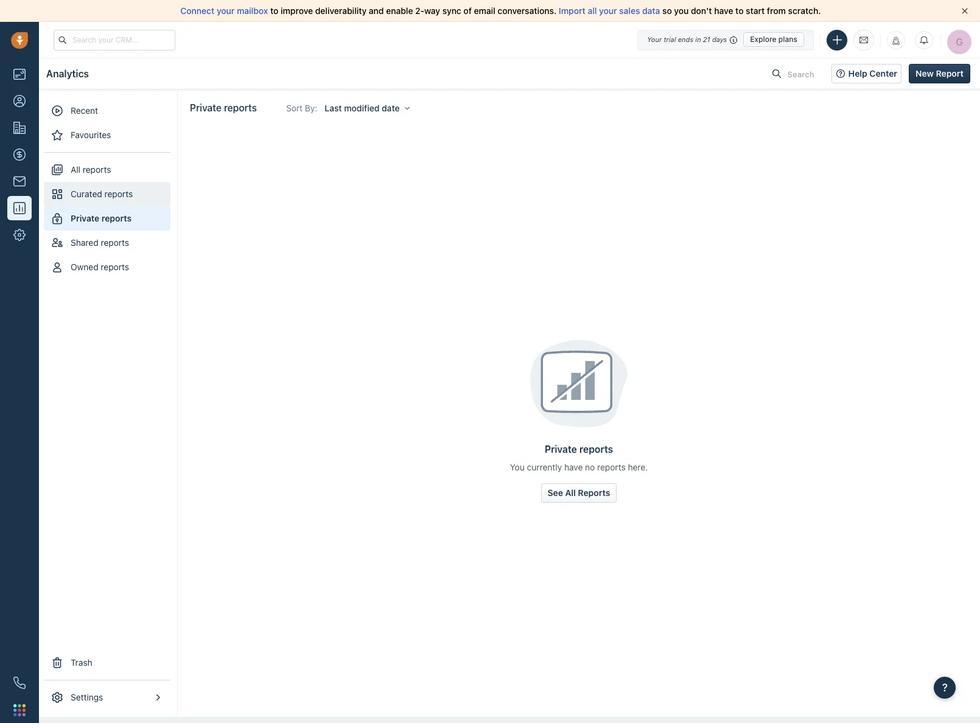 Task type: describe. For each thing, give the bounding box(es) containing it.
have
[[715, 5, 734, 16]]

deliverability
[[315, 5, 367, 16]]

connect your mailbox link
[[181, 5, 270, 16]]

enable
[[386, 5, 413, 16]]

sync
[[443, 5, 462, 16]]

your trial ends in 21 days
[[648, 35, 727, 43]]

email
[[474, 5, 496, 16]]

you
[[675, 5, 689, 16]]

start
[[746, 5, 765, 16]]

plans
[[779, 35, 798, 44]]

connect
[[181, 5, 215, 16]]

explore plans
[[751, 35, 798, 44]]

1 your from the left
[[217, 5, 235, 16]]

freshworks switcher image
[[13, 705, 26, 717]]

1 to from the left
[[270, 5, 279, 16]]

send email image
[[860, 35, 869, 45]]

your
[[648, 35, 662, 43]]

ends
[[678, 35, 694, 43]]

close image
[[962, 8, 968, 14]]

what's new image
[[892, 36, 901, 45]]

explore plans link
[[744, 32, 805, 47]]

mailbox
[[237, 5, 268, 16]]



Task type: locate. For each thing, give the bounding box(es) containing it.
explore
[[751, 35, 777, 44]]

your
[[217, 5, 235, 16], [599, 5, 617, 16]]

from
[[767, 5, 786, 16]]

improve
[[281, 5, 313, 16]]

all
[[588, 5, 597, 16]]

0 horizontal spatial your
[[217, 5, 235, 16]]

in
[[696, 35, 701, 43]]

of
[[464, 5, 472, 16]]

your right all
[[599, 5, 617, 16]]

and
[[369, 5, 384, 16]]

21
[[703, 35, 711, 43]]

0 horizontal spatial to
[[270, 5, 279, 16]]

trial
[[664, 35, 676, 43]]

import
[[559, 5, 586, 16]]

don't
[[691, 5, 712, 16]]

1 horizontal spatial to
[[736, 5, 744, 16]]

to left start
[[736, 5, 744, 16]]

so
[[663, 5, 672, 16]]

2-
[[415, 5, 425, 16]]

your left mailbox
[[217, 5, 235, 16]]

2 your from the left
[[599, 5, 617, 16]]

sales
[[620, 5, 640, 16]]

phone image
[[13, 677, 26, 689]]

Search your CRM... text field
[[54, 30, 175, 50]]

to
[[270, 5, 279, 16], [736, 5, 744, 16]]

to right mailbox
[[270, 5, 279, 16]]

scratch.
[[789, 5, 821, 16]]

way
[[425, 5, 440, 16]]

data
[[643, 5, 660, 16]]

phone element
[[7, 671, 32, 696]]

conversations.
[[498, 5, 557, 16]]

1 horizontal spatial your
[[599, 5, 617, 16]]

import all your sales data link
[[559, 5, 663, 16]]

2 to from the left
[[736, 5, 744, 16]]

connect your mailbox to improve deliverability and enable 2-way sync of email conversations. import all your sales data so you don't have to start from scratch.
[[181, 5, 821, 16]]

days
[[713, 35, 727, 43]]



Task type: vqa. For each thing, say whether or not it's contained in the screenshot.
'Add contact'
no



